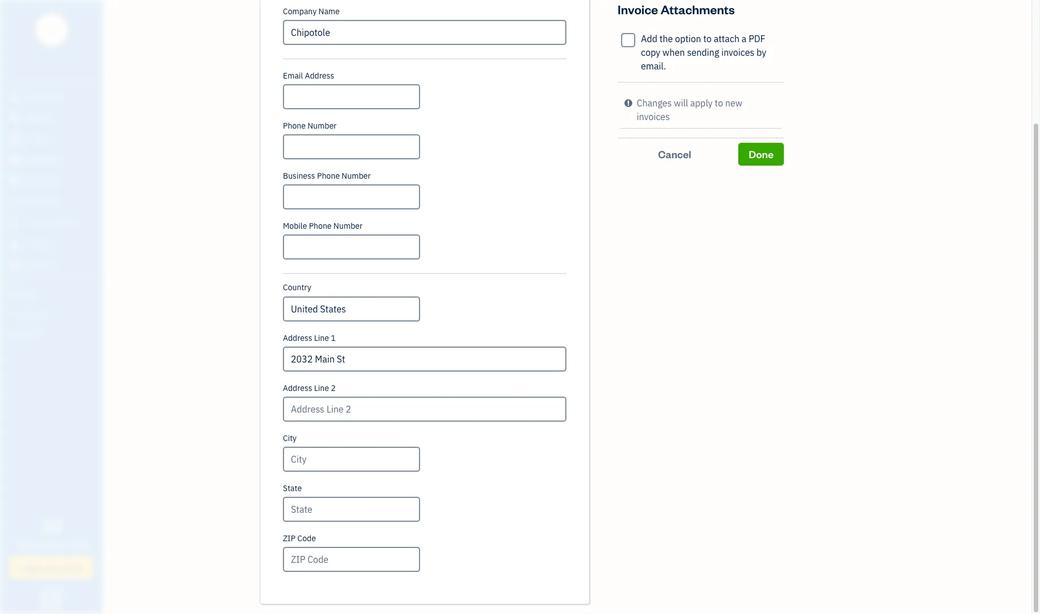 Task type: locate. For each thing, give the bounding box(es) containing it.
exclamationcircle image
[[625, 96, 632, 110]]

2 vertical spatial address
[[283, 383, 312, 393]]

0 horizontal spatial to
[[703, 33, 712, 44]]

cancel
[[658, 147, 691, 161]]

add the option to attach a pdf copy when sending invoices by email.
[[641, 33, 767, 72]]

email.
[[641, 60, 666, 72]]

attachments
[[661, 1, 735, 17]]

number for mobile phone number
[[334, 221, 363, 231]]

1 vertical spatial to
[[715, 97, 723, 109]]

phone
[[283, 121, 306, 131], [317, 171, 340, 181], [309, 221, 332, 231]]

changes will apply to new invoices
[[637, 97, 742, 122]]

name
[[319, 6, 340, 17]]

days
[[16, 539, 36, 551]]

invoices inside changes will apply to new invoices
[[637, 111, 670, 122]]

address left 1
[[283, 333, 312, 343]]

1 horizontal spatial to
[[715, 97, 723, 109]]

1 vertical spatial number
[[342, 171, 371, 181]]

30 days left in trial
[[16, 515, 86, 551]]

copy
[[641, 47, 661, 58]]

ZIP Code text field
[[283, 547, 420, 572]]

0 vertical spatial line
[[314, 333, 329, 343]]

address line 2
[[283, 383, 336, 393]]

zip
[[283, 533, 296, 544]]

Mobile Phone Number text field
[[283, 235, 420, 260]]

2
[[331, 383, 336, 393]]

phone right business
[[317, 171, 340, 181]]

0 vertical spatial phone
[[283, 121, 306, 131]]

Country text field
[[284, 298, 419, 321]]

invoices down a
[[721, 47, 755, 58]]

1 horizontal spatial invoices
[[721, 47, 755, 58]]

30
[[40, 515, 62, 539]]

address right email
[[305, 71, 334, 81]]

state
[[283, 483, 302, 494]]

2 vertical spatial number
[[334, 221, 363, 231]]

Phone Number text field
[[283, 134, 420, 159]]

line left 1
[[314, 333, 329, 343]]

invoices
[[721, 47, 755, 58], [637, 111, 670, 122]]

to left new
[[715, 97, 723, 109]]

will
[[674, 97, 688, 109]]

number up business phone number text field
[[342, 171, 371, 181]]

to for attach
[[703, 33, 712, 44]]

add
[[641, 33, 658, 44]]

invoice attachments
[[618, 1, 735, 17]]

invoices down changes
[[637, 111, 670, 122]]

line for 1
[[314, 333, 329, 343]]

1 vertical spatial invoices
[[637, 111, 670, 122]]

number up the mobile phone number 'text box'
[[334, 221, 363, 231]]

0 vertical spatial number
[[308, 121, 337, 131]]

phone number
[[283, 121, 337, 131]]

line
[[314, 333, 329, 343], [314, 383, 329, 393]]

country
[[283, 282, 311, 293]]

to inside changes will apply to new invoices
[[715, 97, 723, 109]]

2 line from the top
[[314, 383, 329, 393]]

attach
[[714, 33, 740, 44]]

1
[[331, 333, 336, 343]]

address left 2
[[283, 383, 312, 393]]

1 vertical spatial line
[[314, 383, 329, 393]]

1 vertical spatial phone
[[317, 171, 340, 181]]

to up sending
[[703, 33, 712, 44]]

to
[[703, 33, 712, 44], [715, 97, 723, 109]]

phone right mobile
[[309, 221, 332, 231]]

done
[[749, 147, 774, 161]]

email
[[283, 71, 303, 81]]

1 line from the top
[[314, 333, 329, 343]]

0 horizontal spatial invoices
[[637, 111, 670, 122]]

line left 2
[[314, 383, 329, 393]]

apply
[[690, 97, 713, 109]]

0 vertical spatial to
[[703, 33, 712, 44]]

address for address line 2
[[283, 383, 312, 393]]

code
[[297, 533, 316, 544]]

phone down email
[[283, 121, 306, 131]]

main element
[[0, 0, 131, 614]]

now
[[62, 561, 83, 574]]

trial
[[68, 539, 86, 551]]

number
[[308, 121, 337, 131], [342, 171, 371, 181], [334, 221, 363, 231]]

city
[[283, 433, 297, 444]]

0 vertical spatial invoices
[[721, 47, 755, 58]]

number up phone number text field
[[308, 121, 337, 131]]

1 vertical spatial address
[[283, 333, 312, 343]]

option
[[675, 33, 701, 44]]

to inside add the option to attach a pdf copy when sending invoices by email.
[[703, 33, 712, 44]]

upgrade now
[[19, 561, 83, 574]]

address
[[305, 71, 334, 81], [283, 333, 312, 343], [283, 383, 312, 393]]

phone for mobile
[[309, 221, 332, 231]]

2 vertical spatial phone
[[309, 221, 332, 231]]

upgrade
[[19, 561, 60, 574]]



Task type: vqa. For each thing, say whether or not it's contained in the screenshot.
the rightmost TO
yes



Task type: describe. For each thing, give the bounding box(es) containing it.
company name
[[283, 6, 340, 17]]

mobile
[[283, 221, 307, 231]]

business
[[283, 171, 315, 181]]

invoice
[[618, 1, 658, 17]]

State text field
[[284, 498, 419, 521]]

cancel button
[[618, 143, 732, 166]]

in
[[57, 539, 66, 551]]

mobile phone number
[[283, 221, 363, 231]]

done button
[[739, 143, 784, 166]]

address for address line 1
[[283, 333, 312, 343]]

0 vertical spatial address
[[305, 71, 334, 81]]

when
[[663, 47, 685, 58]]

left
[[39, 539, 55, 551]]

business phone number
[[283, 171, 371, 181]]

company
[[283, 6, 317, 17]]

changes
[[637, 97, 672, 109]]

zip code
[[283, 533, 316, 544]]

City text field
[[283, 447, 420, 472]]

upgrade now button
[[9, 556, 93, 579]]

Email Address text field
[[283, 84, 420, 109]]

by
[[757, 47, 767, 58]]

address line 1
[[283, 333, 336, 343]]

to for new
[[715, 97, 723, 109]]

Company Name text field
[[283, 20, 567, 45]]

the
[[660, 33, 673, 44]]

Business Phone Number text field
[[283, 184, 420, 210]]

Address Line 2 text field
[[283, 397, 567, 422]]

line for 2
[[314, 383, 329, 393]]

pdf
[[749, 33, 766, 44]]

phone for business
[[317, 171, 340, 181]]

Address Line 1 text field
[[283, 347, 567, 372]]

email address
[[283, 71, 334, 81]]

invoices inside add the option to attach a pdf copy when sending invoices by email.
[[721, 47, 755, 58]]

new
[[725, 97, 742, 109]]

a
[[742, 33, 747, 44]]

sending
[[687, 47, 719, 58]]

number for business phone number
[[342, 171, 371, 181]]



